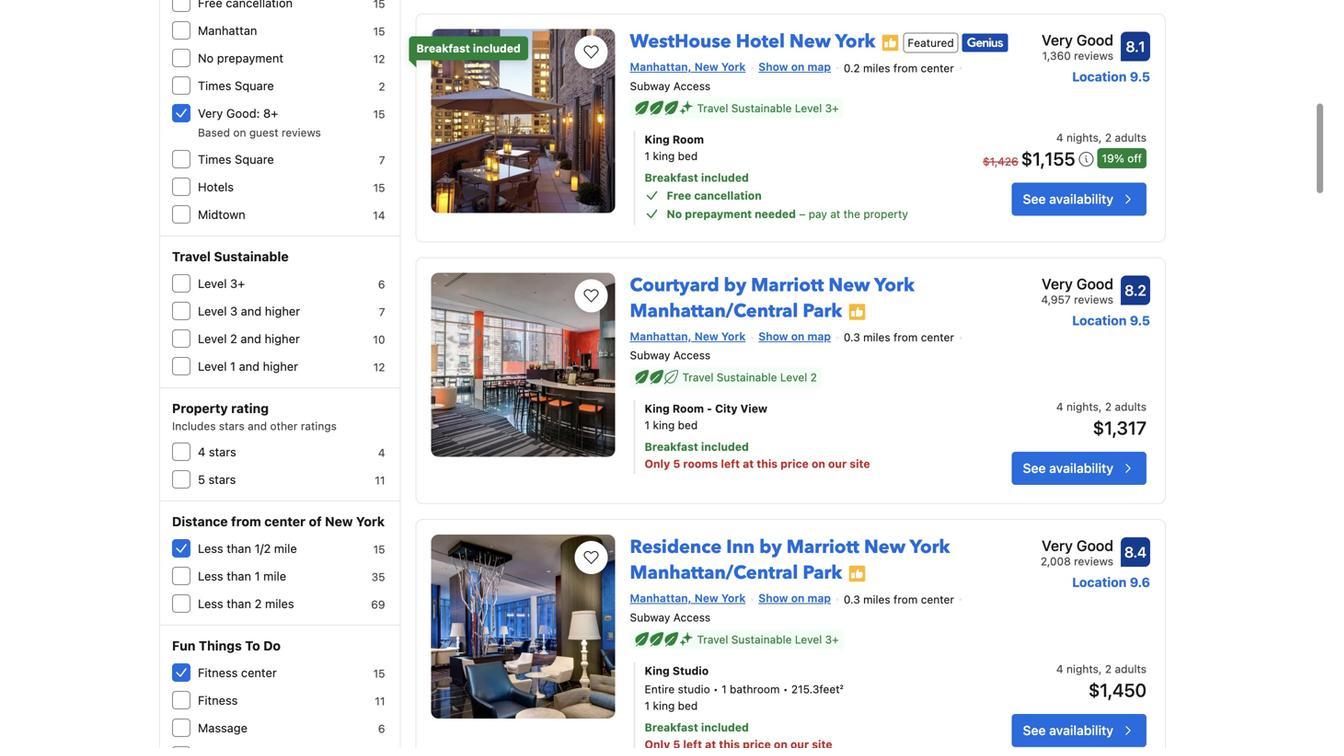 Task type: describe. For each thing, give the bounding box(es) containing it.
our
[[828, 457, 847, 470]]

entire
[[645, 683, 675, 695]]

show for by
[[758, 592, 788, 605]]

city
[[715, 402, 738, 415]]

prepayment for no prepayment needed – pay at the property
[[685, 207, 752, 220]]

center for westhouse hotel new york
[[921, 62, 954, 75]]

new up travel sustainable level 2
[[695, 330, 718, 343]]

hotels
[[198, 180, 234, 194]]

manhattan/central inside courtyard by marriott new york manhattan/central park
[[630, 298, 798, 324]]

69
[[371, 598, 385, 611]]

0.3 for park
[[844, 331, 860, 344]]

residence inn by marriott new york manhattan/central park
[[630, 535, 950, 586]]

9.5 for courtyard by marriott new york manhattan/central park
[[1130, 313, 1150, 328]]

see for new
[[1023, 723, 1046, 738]]

1 inside king room -  city view 1 king bed breakfast included only 5 rooms left at this price on our site
[[645, 419, 650, 432]]

travel up level 3+
[[172, 249, 211, 264]]

very for residence inn by marriott new york manhattan/central park
[[1042, 537, 1073, 554]]

higher for level 2 and higher
[[265, 332, 300, 346]]

property
[[172, 401, 228, 416]]

other
[[270, 420, 298, 432]]

mile for less than 1/2 mile
[[274, 542, 297, 555]]

this property is part of our preferred partner program. it's committed to providing excellent service and good value. it'll pay us a higher commission if you make a booking. image for york
[[881, 33, 899, 52]]

fitness for fitness center
[[198, 666, 238, 680]]

level down the travel sustainable
[[198, 277, 227, 290]]

courtyard
[[630, 273, 719, 298]]

king room
[[645, 133, 704, 146]]

times square for 7
[[198, 152, 274, 166]]

1 horizontal spatial at
[[830, 207, 840, 220]]

new inside residence inn by marriott new york manhattan/central park
[[864, 535, 906, 560]]

9.6
[[1130, 575, 1150, 590]]

cancellation
[[694, 189, 762, 202]]

very good 4,957 reviews
[[1041, 275, 1113, 306]]

19% off
[[1102, 152, 1142, 165]]

based
[[198, 126, 230, 139]]

manhattan, new york for westhouse
[[630, 60, 746, 73]]

manhattan
[[198, 23, 257, 37]]

$1,450
[[1089, 679, 1147, 701]]

3+ for westhouse hotel new york
[[825, 102, 839, 114]]

price
[[780, 457, 809, 470]]

11 for center
[[375, 695, 385, 708]]

included inside 'entire studio • 1 bathroom • 215.3feet² 1 king bed breakfast included'
[[701, 721, 749, 734]]

sustainable for westhouse
[[731, 102, 792, 114]]

free cancellation
[[667, 189, 762, 202]]

stars inside the property rating includes stars and other ratings
[[219, 420, 245, 432]]

travel sustainable level 3+ for inn
[[697, 633, 839, 646]]

3
[[230, 304, 238, 318]]

room for king room -  city view 1 king bed breakfast included only 5 rooms left at this price on our site
[[673, 402, 704, 415]]

, for courtyard by marriott new york manhattan/central park
[[1099, 400, 1102, 413]]

level 2 and higher
[[198, 332, 300, 346]]

distance from center of new york
[[172, 514, 385, 529]]

level up king room link
[[795, 102, 822, 114]]

bathroom
[[730, 683, 780, 695]]

from for westhouse hotel new york
[[893, 62, 918, 75]]

distance
[[172, 514, 228, 529]]

very up the based
[[198, 106, 223, 120]]

8.4
[[1124, 543, 1147, 561]]

this property is part of our preferred partner program. it's committed to providing excellent service and good value. it'll pay us a higher commission if you make a booking. image for new
[[848, 303, 866, 321]]

availability for new
[[1049, 723, 1113, 738]]

level up king room -  city view link
[[780, 371, 807, 384]]

travel sustainable
[[172, 249, 289, 264]]

2,008
[[1041, 555, 1071, 568]]

guest
[[249, 126, 278, 139]]

than for 2
[[227, 597, 251, 611]]

higher for level 1 and higher
[[263, 359, 298, 373]]

level up property
[[198, 359, 227, 373]]

19%
[[1102, 152, 1124, 165]]

rooms
[[683, 457, 718, 470]]

show on map for new
[[758, 60, 831, 73]]

than for 1/2
[[227, 542, 251, 555]]

4,957
[[1041, 293, 1071, 306]]

4 nights , 2 adults $1,450
[[1056, 662, 1147, 701]]

stars for 4 stars
[[209, 445, 236, 459]]

1 nights from the top
[[1067, 131, 1099, 144]]

property rating includes stars and other ratings
[[172, 401, 337, 432]]

no for no prepayment
[[198, 51, 214, 65]]

park inside residence inn by marriott new york manhattan/central park
[[803, 560, 842, 586]]

$1,155
[[1021, 148, 1075, 169]]

by inside residence inn by marriott new york manhattan/central park
[[759, 535, 782, 560]]

-
[[707, 402, 712, 415]]

4 nights , 2 adults $1,317
[[1056, 400, 1147, 439]]

6 for massage
[[378, 722, 385, 735]]

residence inn by marriott new york manhattan/central park link
[[630, 527, 950, 586]]

sustainable up level 3+
[[214, 249, 289, 264]]

location 9.5 for courtyard by marriott new york manhattan/central park
[[1072, 313, 1150, 328]]

westhouse hotel new york image
[[431, 29, 615, 213]]

access for residence
[[673, 611, 711, 624]]

courtyard by marriott new york manhattan/central park
[[630, 273, 915, 324]]

pay
[[809, 207, 827, 220]]

free
[[667, 189, 691, 202]]

4 for 4
[[378, 446, 385, 459]]

1 right studio
[[722, 683, 727, 695]]

very good 1,360 reviews
[[1042, 31, 1113, 62]]

square for 7
[[235, 152, 274, 166]]

level up king studio link
[[795, 633, 822, 646]]

show on map for by
[[758, 592, 831, 605]]

14
[[373, 209, 385, 222]]

less for less than 1/2 mile
[[198, 542, 223, 555]]

very good: 8+
[[198, 106, 278, 120]]

11 for stars
[[375, 474, 385, 487]]

miles for marriott
[[863, 593, 890, 606]]

0.3 miles from center subway access for manhattan/central
[[630, 593, 954, 624]]

massage
[[198, 721, 248, 735]]

see for york
[[1023, 461, 1046, 476]]

king studio
[[645, 664, 709, 677]]

good:
[[226, 106, 260, 120]]

location for residence inn by marriott new york manhattan/central park
[[1072, 575, 1127, 590]]

breakfast inside king room -  city view 1 king bed breakfast included only 5 rooms left at this price on our site
[[645, 440, 698, 453]]

1 see availability from the top
[[1023, 191, 1113, 206]]

0.2 miles from center subway access
[[630, 62, 954, 92]]

show on map for marriott
[[758, 330, 831, 343]]

king for residence inn by marriott new york manhattan/central park
[[645, 664, 670, 677]]

from for courtyard by marriott new york manhattan/central park
[[894, 331, 918, 344]]

marriott inside residence inn by marriott new york manhattan/central park
[[787, 535, 859, 560]]

do
[[263, 638, 281, 653]]

1 king bed breakfast included
[[645, 149, 749, 184]]

map for marriott
[[808, 592, 831, 605]]

subway for courtyard by marriott new york manhattan/central park
[[630, 349, 670, 362]]

availability for york
[[1049, 461, 1113, 476]]

new down residence
[[695, 592, 718, 605]]

1 down level 2 and higher
[[230, 359, 236, 373]]

10
[[373, 333, 385, 346]]

king inside king room -  city view 1 king bed breakfast included only 5 rooms left at this price on our site
[[645, 402, 670, 415]]

show for marriott
[[758, 330, 788, 343]]

fitness center
[[198, 666, 277, 680]]

at inside king room -  city view 1 king bed breakfast included only 5 rooms left at this price on our site
[[743, 457, 754, 470]]

2 inside 4 nights , 2 adults $1,450
[[1105, 662, 1112, 675]]

5 stars
[[198, 473, 236, 486]]

1 vertical spatial 3+
[[230, 277, 245, 290]]

no prepayment
[[198, 51, 283, 65]]

on for residence
[[791, 592, 805, 605]]

1 see availability link from the top
[[1012, 183, 1147, 216]]

king room -  city view 1 king bed breakfast included only 5 rooms left at this price on our site
[[645, 402, 870, 470]]

travel sustainable level 2
[[682, 371, 817, 384]]

to
[[245, 638, 260, 653]]

manhattan, for courtyard by marriott new york manhattan/central park
[[630, 330, 692, 343]]

$1,317
[[1093, 417, 1147, 439]]

property
[[863, 207, 908, 220]]

the
[[844, 207, 860, 220]]

8.2
[[1125, 281, 1146, 299]]

7 for times square
[[379, 154, 385, 167]]

4 stars
[[198, 445, 236, 459]]

location 9.5 for westhouse hotel new york
[[1072, 69, 1150, 84]]

less than 2 miles
[[198, 597, 294, 611]]

nights for residence inn by marriott new york manhattan/central park
[[1067, 662, 1099, 675]]

studio
[[678, 683, 710, 695]]

15 for less than 1/2 mile
[[373, 543, 385, 556]]

1 inside 1 king bed breakfast included
[[645, 149, 650, 162]]

residence
[[630, 535, 722, 560]]

westhouse hotel new york link
[[630, 22, 875, 54]]

1 down entire
[[645, 699, 650, 712]]

35
[[371, 571, 385, 583]]

entire studio • 1 bathroom • 215.3feet² 1 king bed breakfast included
[[645, 683, 844, 734]]

king studio link
[[645, 662, 956, 679]]

and for 3
[[241, 304, 262, 318]]

studio
[[673, 664, 709, 677]]

manhattan, for westhouse hotel new york
[[630, 60, 692, 73]]

hotel
[[736, 29, 785, 54]]

1 down 1/2
[[255, 569, 260, 583]]

very good element for westhouse hotel new york
[[1042, 29, 1113, 51]]

location 9.6
[[1072, 575, 1150, 590]]

included inside 1 king bed breakfast included
[[701, 171, 749, 184]]

manhattan, new york for residence
[[630, 592, 746, 605]]

215.3feet²
[[791, 683, 844, 695]]

1 , from the top
[[1099, 131, 1102, 144]]

site
[[850, 457, 870, 470]]

courtyard by marriott new york manhattan/central park image
[[431, 273, 615, 457]]

1,360
[[1042, 49, 1071, 62]]

king room link
[[645, 131, 956, 148]]

from for residence inn by marriott new york manhattan/central park
[[894, 593, 918, 606]]

sustainable for residence
[[731, 633, 792, 646]]

inn
[[726, 535, 755, 560]]

level 1 and higher
[[198, 359, 298, 373]]

bed inside king room -  city view 1 king bed breakfast included only 5 rooms left at this price on our site
[[678, 419, 698, 432]]

reviews right guest
[[282, 126, 321, 139]]

view
[[740, 402, 767, 415]]



Task type: locate. For each thing, give the bounding box(es) containing it.
1 room from the top
[[673, 133, 704, 146]]

0 vertical spatial very good element
[[1042, 29, 1113, 51]]

fun things to do
[[172, 638, 281, 653]]

reviews
[[1074, 49, 1113, 62], [282, 126, 321, 139], [1074, 293, 1113, 306], [1074, 555, 1113, 568]]

marriott right 'inn' at the bottom
[[787, 535, 859, 560]]

miles for new
[[863, 331, 890, 344]]

travel for residence
[[697, 633, 728, 646]]

2 9.5 from the top
[[1130, 313, 1150, 328]]

0 vertical spatial bed
[[678, 149, 698, 162]]

3 subway from the top
[[630, 611, 670, 624]]

location for westhouse hotel new york
[[1072, 69, 1127, 84]]

2 vertical spatial manhattan, new york
[[630, 592, 746, 605]]

2 vertical spatial availability
[[1049, 723, 1113, 738]]

2 manhattan, from the top
[[630, 330, 692, 343]]

ratings
[[301, 420, 337, 432]]

6 for level 3+
[[378, 278, 385, 291]]

at
[[830, 207, 840, 220], [743, 457, 754, 470]]

8.1
[[1126, 38, 1145, 55]]

center
[[921, 62, 954, 75], [921, 331, 954, 344], [264, 514, 306, 529], [921, 593, 954, 606], [241, 666, 277, 680]]

less
[[198, 542, 223, 555], [198, 569, 223, 583], [198, 597, 223, 611]]

0 vertical spatial 11
[[375, 474, 385, 487]]

nights
[[1067, 131, 1099, 144], [1067, 400, 1099, 413], [1067, 662, 1099, 675]]

0 vertical spatial less
[[198, 542, 223, 555]]

0 vertical spatial 12
[[373, 52, 385, 65]]

subway
[[630, 79, 670, 92], [630, 349, 670, 362], [630, 611, 670, 624]]

good inside very good 2,008 reviews
[[1077, 537, 1113, 554]]

scored 8.1 element
[[1121, 32, 1150, 61]]

very good element left 8.2
[[1041, 273, 1113, 295]]

1 vertical spatial show
[[758, 330, 788, 343]]

prepayment
[[217, 51, 283, 65], [685, 207, 752, 220]]

5 inside king room -  city view 1 king bed breakfast included only 5 rooms left at this price on our site
[[673, 457, 680, 470]]

1 7 from the top
[[379, 154, 385, 167]]

breakfast
[[416, 42, 470, 55], [645, 171, 698, 184], [645, 440, 698, 453], [645, 721, 698, 734]]

1 vertical spatial less
[[198, 569, 223, 583]]

no prepayment needed – pay at the property
[[667, 207, 908, 220]]

1 vertical spatial 5
[[198, 473, 205, 486]]

on down residence inn by marriott new york manhattan/central park
[[791, 592, 805, 605]]

genius discounts available at this property. image
[[962, 33, 1008, 52], [962, 33, 1008, 52]]

bed inside 1 king bed breakfast included
[[678, 149, 698, 162]]

9.5 for westhouse hotel new york
[[1130, 69, 1150, 84]]

2 times square from the top
[[198, 152, 274, 166]]

2 manhattan/central from the top
[[630, 560, 798, 586]]

adults up $1,450
[[1115, 662, 1147, 675]]

manhattan,
[[630, 60, 692, 73], [630, 330, 692, 343], [630, 592, 692, 605]]

manhattan/central inside residence inn by marriott new york manhattan/central park
[[630, 560, 798, 586]]

location down the very good 1,360 reviews
[[1072, 69, 1127, 84]]

0 vertical spatial 3+
[[825, 102, 839, 114]]

• down king studio link
[[783, 683, 788, 695]]

2 king from the top
[[653, 419, 675, 432]]

1 good from the top
[[1077, 31, 1113, 49]]

king room -  city view link
[[645, 400, 956, 417]]

see
[[1023, 191, 1046, 206], [1023, 461, 1046, 476], [1023, 723, 1046, 738]]

see availability link down 4 nights , 2 adults $1,450
[[1012, 714, 1147, 747]]

very for courtyard by marriott new york manhattan/central park
[[1042, 275, 1073, 293]]

bed
[[678, 149, 698, 162], [678, 419, 698, 432], [678, 699, 698, 712]]

2 15 from the top
[[373, 108, 385, 121]]

on down courtyard by marriott new york manhattan/central park
[[791, 330, 805, 343]]

, inside '4 nights , 2 adults $1,317'
[[1099, 400, 1102, 413]]

2 show on map from the top
[[758, 330, 831, 343]]

2 vertical spatial king
[[653, 699, 675, 712]]

0 vertical spatial manhattan,
[[630, 60, 692, 73]]

needed
[[755, 207, 796, 220]]

7 up 14
[[379, 154, 385, 167]]

of
[[309, 514, 322, 529]]

3+ up king studio link
[[825, 633, 839, 646]]

1 up the only
[[645, 419, 650, 432]]

times down the based
[[198, 152, 231, 166]]

0 vertical spatial good
[[1077, 31, 1113, 49]]

scored 8.2 element
[[1121, 275, 1150, 305]]

1 0.3 miles from center subway access from the top
[[630, 331, 954, 362]]

1 11 from the top
[[375, 474, 385, 487]]

very good element left "8.1"
[[1042, 29, 1113, 51]]

1 vertical spatial 0.3
[[844, 593, 860, 606]]

1 vertical spatial 7
[[379, 306, 385, 318]]

westhouse hotel new york
[[630, 29, 875, 54]]

0 vertical spatial prepayment
[[217, 51, 283, 65]]

prepayment down free cancellation at the right of the page
[[685, 207, 752, 220]]

0 vertical spatial mile
[[274, 542, 297, 555]]

included
[[473, 42, 521, 55], [701, 171, 749, 184], [701, 440, 749, 453], [701, 721, 749, 734]]

very good element
[[1042, 29, 1113, 51], [1041, 273, 1113, 295], [1041, 535, 1113, 557]]

1 manhattan, from the top
[[630, 60, 692, 73]]

0 vertical spatial show on map
[[758, 60, 831, 73]]

9.5 down scored 8.2 element
[[1130, 313, 1150, 328]]

reviews up location 9.6
[[1074, 555, 1113, 568]]

see availability down '4 nights , 2 adults $1,317'
[[1023, 461, 1113, 476]]

king down entire
[[653, 699, 675, 712]]

bed down studio
[[678, 699, 698, 712]]

fitness for fitness
[[198, 693, 238, 707]]

1 fitness from the top
[[198, 666, 238, 680]]

breakfast inside 1 king bed breakfast included
[[645, 171, 698, 184]]

3 adults from the top
[[1115, 662, 1147, 675]]

location for courtyard by marriott new york manhattan/central park
[[1072, 313, 1127, 328]]

map down residence inn by marriott new york manhattan/central park
[[808, 592, 831, 605]]

marriott down no prepayment needed – pay at the property
[[751, 273, 824, 298]]

map left 0.2
[[808, 60, 831, 73]]

miles
[[863, 62, 890, 75], [863, 331, 890, 344], [863, 593, 890, 606], [265, 597, 294, 611]]

on left our
[[812, 457, 825, 470]]

1 vertical spatial 0.3 miles from center subway access
[[630, 593, 954, 624]]

4 inside '4 nights , 2 adults $1,317'
[[1056, 400, 1063, 413]]

0 vertical spatial availability
[[1049, 191, 1113, 206]]

2 • from the left
[[783, 683, 788, 695]]

sustainable up king studio link
[[731, 633, 792, 646]]

0 vertical spatial manhattan, new york
[[630, 60, 746, 73]]

• right studio
[[713, 683, 718, 695]]

2 map from the top
[[808, 330, 831, 343]]

12 for no prepayment
[[373, 52, 385, 65]]

2 manhattan, new york from the top
[[630, 330, 746, 343]]

$1,426
[[983, 155, 1018, 168]]

less down less than 1 mile
[[198, 597, 223, 611]]

15 for hotels
[[373, 181, 385, 194]]

by inside courtyard by marriott new york manhattan/central park
[[724, 273, 746, 298]]

3 manhattan, new york from the top
[[630, 592, 746, 605]]

5 right the only
[[673, 457, 680, 470]]

subway inside 0.2 miles from center subway access
[[630, 79, 670, 92]]

4 15 from the top
[[373, 543, 385, 556]]

5
[[673, 457, 680, 470], [198, 473, 205, 486]]

sustainable for courtyard
[[717, 371, 777, 384]]

show down hotel
[[758, 60, 788, 73]]

3 see availability from the top
[[1023, 723, 1113, 738]]

adults inside '4 nights , 2 adults $1,317'
[[1115, 400, 1147, 413]]

less than 1/2 mile
[[198, 542, 297, 555]]

new down westhouse
[[695, 60, 718, 73]]

map
[[808, 60, 831, 73], [808, 330, 831, 343], [808, 592, 831, 605]]

2 0.3 from the top
[[844, 593, 860, 606]]

no down manhattan
[[198, 51, 214, 65]]

new inside westhouse hotel new york link
[[789, 29, 831, 54]]

3 , from the top
[[1099, 662, 1102, 675]]

see availability link down $1,155
[[1012, 183, 1147, 216]]

higher for level 3 and higher
[[265, 304, 300, 318]]

reviews right 1,360
[[1074, 49, 1113, 62]]

1 show on map from the top
[[758, 60, 831, 73]]

2 good from the top
[[1077, 275, 1113, 293]]

this property is part of our preferred partner program. it's committed to providing excellent service and good value. it'll pay us a higher commission if you make a booking. image for new
[[848, 303, 866, 321]]

see availability
[[1023, 191, 1113, 206], [1023, 461, 1113, 476], [1023, 723, 1113, 738]]

1 than from the top
[[227, 542, 251, 555]]

1 vertical spatial very good element
[[1041, 273, 1113, 295]]

fun
[[172, 638, 196, 653]]

york inside residence inn by marriott new york manhattan/central park
[[910, 535, 950, 560]]

1 vertical spatial park
[[803, 560, 842, 586]]

0 vertical spatial adults
[[1115, 131, 1147, 144]]

2 than from the top
[[227, 569, 251, 583]]

1 0.3 from the top
[[844, 331, 860, 344]]

westhouse
[[630, 29, 731, 54]]

manhattan, new york down residence
[[630, 592, 746, 605]]

2 room from the top
[[673, 402, 704, 415]]

2 7 from the top
[[379, 306, 385, 318]]

2 nights from the top
[[1067, 400, 1099, 413]]

2 vertical spatial subway
[[630, 611, 670, 624]]

2 6 from the top
[[378, 722, 385, 735]]

1 vertical spatial see
[[1023, 461, 1046, 476]]

2 vertical spatial less
[[198, 597, 223, 611]]

than up less than 2 miles
[[227, 569, 251, 583]]

good inside the very good 1,360 reviews
[[1077, 31, 1113, 49]]

2 12 from the top
[[373, 361, 385, 374]]

room inside king room -  city view 1 king bed breakfast included only 5 rooms left at this price on our site
[[673, 402, 704, 415]]

reviews inside the very good 1,360 reviews
[[1074, 49, 1113, 62]]

2 vertical spatial see availability link
[[1012, 714, 1147, 747]]

0.3 miles from center subway access for park
[[630, 331, 954, 362]]

0.3 for manhattan/central
[[844, 593, 860, 606]]

2 availability from the top
[[1049, 461, 1113, 476]]

1 horizontal spatial 5
[[673, 457, 680, 470]]

by right courtyard
[[724, 273, 746, 298]]

1 vertical spatial ,
[[1099, 400, 1102, 413]]

5 15 from the top
[[373, 667, 385, 680]]

7 for level 3 and higher
[[379, 306, 385, 318]]

mile for less than 1 mile
[[263, 569, 286, 583]]

3 less from the top
[[198, 597, 223, 611]]

square for 2
[[235, 79, 274, 92]]

includes
[[172, 420, 216, 432]]

only
[[645, 457, 670, 470]]

show for new
[[758, 60, 788, 73]]

nights inside '4 nights , 2 adults $1,317'
[[1067, 400, 1099, 413]]

reviews inside very good 2,008 reviews
[[1074, 555, 1113, 568]]

0 vertical spatial 7
[[379, 154, 385, 167]]

3 show on map from the top
[[758, 592, 831, 605]]

1 vertical spatial access
[[673, 349, 711, 362]]

3+ for residence inn by marriott new york manhattan/central park
[[825, 633, 839, 646]]

included inside king room -  city view 1 king bed breakfast included only 5 rooms left at this price on our site
[[701, 440, 749, 453]]

see availability link for new
[[1012, 714, 1147, 747]]

1 vertical spatial location 9.5
[[1072, 313, 1150, 328]]

0 vertical spatial 5
[[673, 457, 680, 470]]

breakfast inside 'entire studio • 1 bathroom • 215.3feet² 1 king bed breakfast included'
[[645, 721, 698, 734]]

level up level 1 and higher
[[198, 332, 227, 346]]

this property is part of our preferred partner program. it's committed to providing excellent service and good value. it'll pay us a higher commission if you make a booking. image
[[848, 303, 866, 321], [848, 565, 866, 583], [848, 565, 866, 583]]

adults inside 4 nights , 2 adults $1,450
[[1115, 662, 1147, 675]]

new inside courtyard by marriott new york manhattan/central park
[[829, 273, 870, 298]]

room left '-'
[[673, 402, 704, 415]]

breakfast included
[[416, 42, 521, 55]]

1 vertical spatial stars
[[209, 445, 236, 459]]

and down rating
[[248, 420, 267, 432]]

1 vertical spatial marriott
[[787, 535, 859, 560]]

1 location 9.5 from the top
[[1072, 69, 1150, 84]]

3 access from the top
[[673, 611, 711, 624]]

access for westhouse
[[673, 79, 711, 92]]

1 9.5 from the top
[[1130, 69, 1150, 84]]

1 15 from the top
[[373, 25, 385, 38]]

1 horizontal spatial by
[[759, 535, 782, 560]]

1 vertical spatial square
[[235, 152, 274, 166]]

and
[[241, 304, 262, 318], [241, 332, 261, 346], [239, 359, 260, 373], [248, 420, 267, 432]]

0 horizontal spatial prepayment
[[217, 51, 283, 65]]

nights up the $1,317
[[1067, 400, 1099, 413]]

1 vertical spatial fitness
[[198, 693, 238, 707]]

on for westhouse
[[791, 60, 805, 73]]

12 down 10
[[373, 361, 385, 374]]

2 less from the top
[[198, 569, 223, 583]]

3 location from the top
[[1072, 575, 1127, 590]]

this
[[757, 457, 778, 470]]

very good element for courtyard by marriott new york manhattan/central park
[[1041, 273, 1113, 295]]

3 than from the top
[[227, 597, 251, 611]]

good for westhouse hotel new york
[[1077, 31, 1113, 49]]

2 vertical spatial adults
[[1115, 662, 1147, 675]]

4 for 4 nights , 2 adults
[[1056, 131, 1063, 144]]

see availability for york
[[1023, 461, 1113, 476]]

reviews for westhouse hotel new york
[[1074, 49, 1113, 62]]

1 vertical spatial travel sustainable level 3+
[[697, 633, 839, 646]]

times square up very good: 8+
[[198, 79, 274, 92]]

travel for westhouse
[[697, 102, 728, 114]]

bed down king room
[[678, 149, 698, 162]]

no for no prepayment needed – pay at the property
[[667, 207, 682, 220]]

2 fitness from the top
[[198, 693, 238, 707]]

1 less from the top
[[198, 542, 223, 555]]

0 vertical spatial access
[[673, 79, 711, 92]]

1 vertical spatial king
[[645, 402, 670, 415]]

see availability for new
[[1023, 723, 1113, 738]]

1 manhattan, new york from the top
[[630, 60, 746, 73]]

reviews right 4,957
[[1074, 293, 1113, 306]]

at right left in the right bottom of the page
[[743, 457, 754, 470]]

king for westhouse hotel new york
[[645, 133, 670, 146]]

reviews for residence inn by marriott new york manhattan/central park
[[1074, 555, 1113, 568]]

very inside very good 2,008 reviews
[[1042, 537, 1073, 554]]

very inside the very good 4,957 reviews
[[1042, 275, 1073, 293]]

location
[[1072, 69, 1127, 84], [1072, 313, 1127, 328], [1072, 575, 1127, 590]]

0 vertical spatial higher
[[265, 304, 300, 318]]

less for less than 1 mile
[[198, 569, 223, 583]]

scored 8.4 element
[[1121, 537, 1150, 567]]

location 9.5 down "8.1"
[[1072, 69, 1150, 84]]

nights inside 4 nights , 2 adults $1,450
[[1067, 662, 1099, 675]]

2 see from the top
[[1023, 461, 1046, 476]]

11
[[375, 474, 385, 487], [375, 695, 385, 708]]

king
[[645, 133, 670, 146], [645, 402, 670, 415], [645, 664, 670, 677]]

prepayment down manhattan
[[217, 51, 283, 65]]

access inside 0.2 miles from center subway access
[[673, 79, 711, 92]]

1 12 from the top
[[373, 52, 385, 65]]

show on map
[[758, 60, 831, 73], [758, 330, 831, 343], [758, 592, 831, 605]]

good for residence inn by marriott new york manhattan/central park
[[1077, 537, 1113, 554]]

off
[[1127, 152, 1142, 165]]

2 vertical spatial 3+
[[825, 633, 839, 646]]

1 vertical spatial bed
[[678, 419, 698, 432]]

square up 'good:'
[[235, 79, 274, 92]]

–
[[799, 207, 805, 220]]

king inside king room -  city view 1 king bed breakfast included only 5 rooms left at this price on our site
[[653, 419, 675, 432]]

2 access from the top
[[673, 349, 711, 362]]

on inside king room -  city view 1 king bed breakfast included only 5 rooms left at this price on our site
[[812, 457, 825, 470]]

2 vertical spatial good
[[1077, 537, 1113, 554]]

2 vertical spatial location
[[1072, 575, 1127, 590]]

0 vertical spatial 0.3 miles from center subway access
[[630, 331, 954, 362]]

very inside the very good 1,360 reviews
[[1042, 31, 1073, 49]]

show down residence inn by marriott new york manhattan/central park
[[758, 592, 788, 605]]

from
[[893, 62, 918, 75], [894, 331, 918, 344], [231, 514, 261, 529], [894, 593, 918, 606]]

2 show from the top
[[758, 330, 788, 343]]

2 vertical spatial see
[[1023, 723, 1046, 738]]

good for courtyard by marriott new york manhattan/central park
[[1077, 275, 1113, 293]]

1 • from the left
[[713, 683, 718, 695]]

3 nights from the top
[[1067, 662, 1099, 675]]

1 manhattan/central from the top
[[630, 298, 798, 324]]

location down the very good 4,957 reviews
[[1072, 313, 1127, 328]]

and for 2
[[241, 332, 261, 346]]

nights up $1,155
[[1067, 131, 1099, 144]]

3 king from the top
[[653, 699, 675, 712]]

see availability link for york
[[1012, 452, 1147, 485]]

travel up king room
[[697, 102, 728, 114]]

2 location from the top
[[1072, 313, 1127, 328]]

bed inside 'entire studio • 1 bathroom • 215.3feet² 1 king bed breakfast included'
[[678, 699, 698, 712]]

higher down level 3 and higher
[[265, 332, 300, 346]]

1 vertical spatial 12
[[373, 361, 385, 374]]

level 3+
[[198, 277, 245, 290]]

show on map down residence inn by marriott new york manhattan/central park
[[758, 592, 831, 605]]

4 for 4 nights , 2 adults $1,450
[[1056, 662, 1063, 675]]

0.3 down residence inn by marriott new york manhattan/central park
[[844, 593, 860, 606]]

park inside courtyard by marriott new york manhattan/central park
[[803, 298, 842, 324]]

travel up '-'
[[682, 371, 714, 384]]

york inside courtyard by marriott new york manhattan/central park
[[874, 273, 915, 298]]

15 for fitness center
[[373, 667, 385, 680]]

1 times from the top
[[198, 79, 231, 92]]

reviews inside the very good 4,957 reviews
[[1074, 293, 1113, 306]]

travel sustainable level 3+ up king studio link
[[697, 633, 839, 646]]

subway down westhouse
[[630, 79, 670, 92]]

nights for courtyard by marriott new york manhattan/central park
[[1067, 400, 1099, 413]]

0 vertical spatial times
[[198, 79, 231, 92]]

2 vertical spatial show on map
[[758, 592, 831, 605]]

1 park from the top
[[803, 298, 842, 324]]

access for courtyard
[[673, 349, 711, 362]]

7
[[379, 154, 385, 167], [379, 306, 385, 318]]

0.3 miles from center subway access
[[630, 331, 954, 362], [630, 593, 954, 624]]

manhattan, down residence
[[630, 592, 692, 605]]

12 for level 1 and higher
[[373, 361, 385, 374]]

fitness up massage at left bottom
[[198, 693, 238, 707]]

1 bed from the top
[[678, 149, 698, 162]]

location 9.5 down 8.2
[[1072, 313, 1150, 328]]

manhattan, for residence inn by marriott new york manhattan/central park
[[630, 592, 692, 605]]

2 0.3 miles from center subway access from the top
[[630, 593, 954, 624]]

very up the '2,008'
[[1042, 537, 1073, 554]]

15
[[373, 25, 385, 38], [373, 108, 385, 121], [373, 181, 385, 194], [373, 543, 385, 556], [373, 667, 385, 680]]

map for new
[[808, 330, 831, 343]]

2 vertical spatial nights
[[1067, 662, 1099, 675]]

rating
[[231, 401, 269, 416]]

higher
[[265, 304, 300, 318], [265, 332, 300, 346], [263, 359, 298, 373]]

1 horizontal spatial •
[[783, 683, 788, 695]]

new right 'of'
[[325, 514, 353, 529]]

map down courtyard by marriott new york manhattan/central park
[[808, 330, 831, 343]]

1 king from the top
[[653, 149, 675, 162]]

on down very good: 8+
[[233, 126, 246, 139]]

1 vertical spatial 6
[[378, 722, 385, 735]]

3 king from the top
[[645, 664, 670, 677]]

4 for 4 stars
[[198, 445, 205, 459]]

•
[[713, 683, 718, 695], [783, 683, 788, 695]]

stars
[[219, 420, 245, 432], [209, 445, 236, 459], [208, 473, 236, 486]]

1 6 from the top
[[378, 278, 385, 291]]

4 nights , 2 adults
[[1056, 131, 1147, 144]]

show down courtyard by marriott new york manhattan/central park
[[758, 330, 788, 343]]

15 for manhattan
[[373, 25, 385, 38]]

availability down 4 nights , 2 adults $1,450
[[1049, 723, 1113, 738]]

this property is part of our preferred partner program. it's committed to providing excellent service and good value. it'll pay us a higher commission if you make a booking. image for marriott
[[848, 565, 866, 583]]

king down king room
[[653, 149, 675, 162]]

left
[[721, 457, 740, 470]]

subway for westhouse hotel new york
[[630, 79, 670, 92]]

1 times square from the top
[[198, 79, 274, 92]]

1 vertical spatial manhattan,
[[630, 330, 692, 343]]

access up the studio
[[673, 611, 711, 624]]

2 square from the top
[[235, 152, 274, 166]]

from inside 0.2 miles from center subway access
[[893, 62, 918, 75]]

1 vertical spatial good
[[1077, 275, 1113, 293]]

level left 3
[[198, 304, 227, 318]]

0 vertical spatial square
[[235, 79, 274, 92]]

less than 1 mile
[[198, 569, 286, 583]]

3 good from the top
[[1077, 537, 1113, 554]]

prepayment for no prepayment
[[217, 51, 283, 65]]

king
[[653, 149, 675, 162], [653, 419, 675, 432], [653, 699, 675, 712]]

based on guest reviews
[[198, 126, 321, 139]]

good inside the very good 4,957 reviews
[[1077, 275, 1113, 293]]

1 vertical spatial adults
[[1115, 400, 1147, 413]]

times square for 2
[[198, 79, 274, 92]]

good left 8.2
[[1077, 275, 1113, 293]]

1 vertical spatial manhattan, new york
[[630, 330, 746, 343]]

0 vertical spatial marriott
[[751, 273, 824, 298]]

manhattan/central down courtyard
[[630, 298, 798, 324]]

very for westhouse hotel new york
[[1042, 31, 1073, 49]]

1 adults from the top
[[1115, 131, 1147, 144]]

sustainable up view
[[717, 371, 777, 384]]

2
[[378, 80, 385, 93], [1105, 131, 1112, 144], [230, 332, 237, 346], [810, 371, 817, 384], [1105, 400, 1112, 413], [255, 597, 262, 611], [1105, 662, 1112, 675]]

show on map down hotel
[[758, 60, 831, 73]]

0 horizontal spatial •
[[713, 683, 718, 695]]

2 vertical spatial stars
[[208, 473, 236, 486]]

king inside 1 king bed breakfast included
[[653, 149, 675, 162]]

stars for 5 stars
[[208, 473, 236, 486]]

times for 2
[[198, 79, 231, 92]]

fitness down things
[[198, 666, 238, 680]]

see availability link down '4 nights , 2 adults $1,317'
[[1012, 452, 1147, 485]]

1 vertical spatial subway
[[630, 349, 670, 362]]

miles inside 0.2 miles from center subway access
[[863, 62, 890, 75]]

1 travel sustainable level 3+ from the top
[[697, 102, 839, 114]]

3 availability from the top
[[1049, 723, 1113, 738]]

center for courtyard by marriott new york manhattan/central park
[[921, 331, 954, 344]]

2 vertical spatial manhattan,
[[630, 592, 692, 605]]

0 vertical spatial times square
[[198, 79, 274, 92]]

travel sustainable level 3+ down 0.2 miles from center subway access
[[697, 102, 839, 114]]

and down level 2 and higher
[[239, 359, 260, 373]]

2 vertical spatial higher
[[263, 359, 298, 373]]

sustainable
[[731, 102, 792, 114], [214, 249, 289, 264], [717, 371, 777, 384], [731, 633, 792, 646]]

2 king from the top
[[645, 402, 670, 415]]

2 park from the top
[[803, 560, 842, 586]]

1 vertical spatial 9.5
[[1130, 313, 1150, 328]]

1 show from the top
[[758, 60, 788, 73]]

this property is part of our preferred partner program. it's committed to providing excellent service and good value. it'll pay us a higher commission if you make a booking. image
[[881, 33, 899, 52], [881, 33, 899, 52], [848, 303, 866, 321]]

stars down rating
[[219, 420, 245, 432]]

4 inside 4 nights , 2 adults $1,450
[[1056, 662, 1063, 675]]

0 vertical spatial king
[[653, 149, 675, 162]]

travel sustainable level 3+ for hotel
[[697, 102, 839, 114]]

0 horizontal spatial by
[[724, 273, 746, 298]]

3 see from the top
[[1023, 723, 1046, 738]]

than for 1
[[227, 569, 251, 583]]

king up the only
[[653, 419, 675, 432]]

see availability link
[[1012, 183, 1147, 216], [1012, 452, 1147, 485], [1012, 714, 1147, 747]]

0.3 up king room -  city view link
[[844, 331, 860, 344]]

0 vertical spatial 0.3
[[844, 331, 860, 344]]

and inside the property rating includes stars and other ratings
[[248, 420, 267, 432]]

2 bed from the top
[[678, 419, 698, 432]]

and for 1
[[239, 359, 260, 373]]

things
[[199, 638, 242, 653]]

0 horizontal spatial 5
[[198, 473, 205, 486]]

availability down '4 nights , 2 adults $1,317'
[[1049, 461, 1113, 476]]

2 subway from the top
[[630, 349, 670, 362]]

king inside 'entire studio • 1 bathroom • 215.3feet² 1 king bed breakfast included'
[[653, 699, 675, 712]]

1 subway from the top
[[630, 79, 670, 92]]

adults for courtyard by marriott new york manhattan/central park
[[1115, 400, 1147, 413]]

1 vertical spatial manhattan/central
[[630, 560, 798, 586]]

3 bed from the top
[[678, 699, 698, 712]]

adults for residence inn by marriott new york manhattan/central park
[[1115, 662, 1147, 675]]

2 see availability from the top
[[1023, 461, 1113, 476]]

1 see from the top
[[1023, 191, 1046, 206]]

1 king from the top
[[645, 133, 670, 146]]

and down level 3 and higher
[[241, 332, 261, 346]]

1 vertical spatial prepayment
[[685, 207, 752, 220]]

2 adults from the top
[[1115, 400, 1147, 413]]

king left '-'
[[645, 402, 670, 415]]

midtown
[[198, 208, 245, 221]]

0 vertical spatial nights
[[1067, 131, 1099, 144]]

1 down king room
[[645, 149, 650, 162]]

0 vertical spatial at
[[830, 207, 840, 220]]

very good element for residence inn by marriott new york manhattan/central park
[[1041, 535, 1113, 557]]

square down based on guest reviews
[[235, 152, 274, 166]]

2 see availability link from the top
[[1012, 452, 1147, 485]]

good
[[1077, 31, 1113, 49], [1077, 275, 1113, 293], [1077, 537, 1113, 554]]

2 location 9.5 from the top
[[1072, 313, 1150, 328]]

1 vertical spatial than
[[227, 569, 251, 583]]

2 times from the top
[[198, 152, 231, 166]]

1 horizontal spatial no
[[667, 207, 682, 220]]

1 vertical spatial mile
[[263, 569, 286, 583]]

2 vertical spatial see availability
[[1023, 723, 1113, 738]]

0 vertical spatial fitness
[[198, 666, 238, 680]]

, inside 4 nights , 2 adults $1,450
[[1099, 662, 1102, 675]]

2 vertical spatial than
[[227, 597, 251, 611]]

1 access from the top
[[673, 79, 711, 92]]

0 horizontal spatial no
[[198, 51, 214, 65]]

1 vertical spatial show on map
[[758, 330, 831, 343]]

0 vertical spatial than
[[227, 542, 251, 555]]

0 vertical spatial manhattan/central
[[630, 298, 798, 324]]

manhattan, new york for courtyard
[[630, 330, 746, 343]]

2 vertical spatial very good element
[[1041, 535, 1113, 557]]

see availability down $1,155
[[1023, 191, 1113, 206]]

park
[[803, 298, 842, 324], [803, 560, 842, 586]]

1 vertical spatial see availability link
[[1012, 452, 1147, 485]]

0 vertical spatial by
[[724, 273, 746, 298]]

access up '-'
[[673, 349, 711, 362]]

1 availability from the top
[[1049, 191, 1113, 206]]

less down distance
[[198, 542, 223, 555]]

level 3 and higher
[[198, 304, 300, 318]]

1/2
[[255, 542, 271, 555]]

fitness
[[198, 666, 238, 680], [198, 693, 238, 707]]

reviews for courtyard by marriott new york manhattan/central park
[[1074, 293, 1113, 306]]

featured
[[908, 36, 954, 49]]

1 map from the top
[[808, 60, 831, 73]]

times square up hotels
[[198, 152, 274, 166]]

room
[[673, 133, 704, 146], [673, 402, 704, 415]]

marriott inside courtyard by marriott new york manhattan/central park
[[751, 273, 824, 298]]

travel up the studio
[[697, 633, 728, 646]]

residence inn by marriott new york manhattan/central park image
[[431, 535, 615, 719]]

0 vertical spatial king
[[645, 133, 670, 146]]

2 travel sustainable level 3+ from the top
[[697, 633, 839, 646]]

3 map from the top
[[808, 592, 831, 605]]

3 see availability link from the top
[[1012, 714, 1147, 747]]

2 inside '4 nights , 2 adults $1,317'
[[1105, 400, 1112, 413]]

center for residence inn by marriott new york manhattan/central park
[[921, 593, 954, 606]]

1 square from the top
[[235, 79, 274, 92]]

2 , from the top
[[1099, 400, 1102, 413]]

0 vertical spatial travel sustainable level 3+
[[697, 102, 839, 114]]

at left the
[[830, 207, 840, 220]]

2 vertical spatial map
[[808, 592, 831, 605]]

1 vertical spatial see availability
[[1023, 461, 1113, 476]]

0 vertical spatial location 9.5
[[1072, 69, 1150, 84]]

, for residence inn by marriott new york manhattan/central park
[[1099, 662, 1102, 675]]

times for 7
[[198, 152, 231, 166]]

very good 2,008 reviews
[[1041, 537, 1113, 568]]

1 vertical spatial king
[[653, 419, 675, 432]]

15 for very good: 8+
[[373, 108, 385, 121]]

center inside 0.2 miles from center subway access
[[921, 62, 954, 75]]

subway up 'king studio'
[[630, 611, 670, 624]]

good up location 9.6
[[1077, 537, 1113, 554]]

travel for courtyard
[[682, 371, 714, 384]]

1 location from the top
[[1072, 69, 1127, 84]]

3 show from the top
[[758, 592, 788, 605]]

and right 3
[[241, 304, 262, 318]]

3 15 from the top
[[373, 181, 385, 194]]

miles for york
[[863, 62, 890, 75]]

higher down level 2 and higher
[[263, 359, 298, 373]]



Task type: vqa. For each thing, say whether or not it's contained in the screenshot.
the This property is part of our Preferred Partner Program. It's committed to providing excellent service and good value. It'll pay us a higher commission if you make a booking. icon
yes



